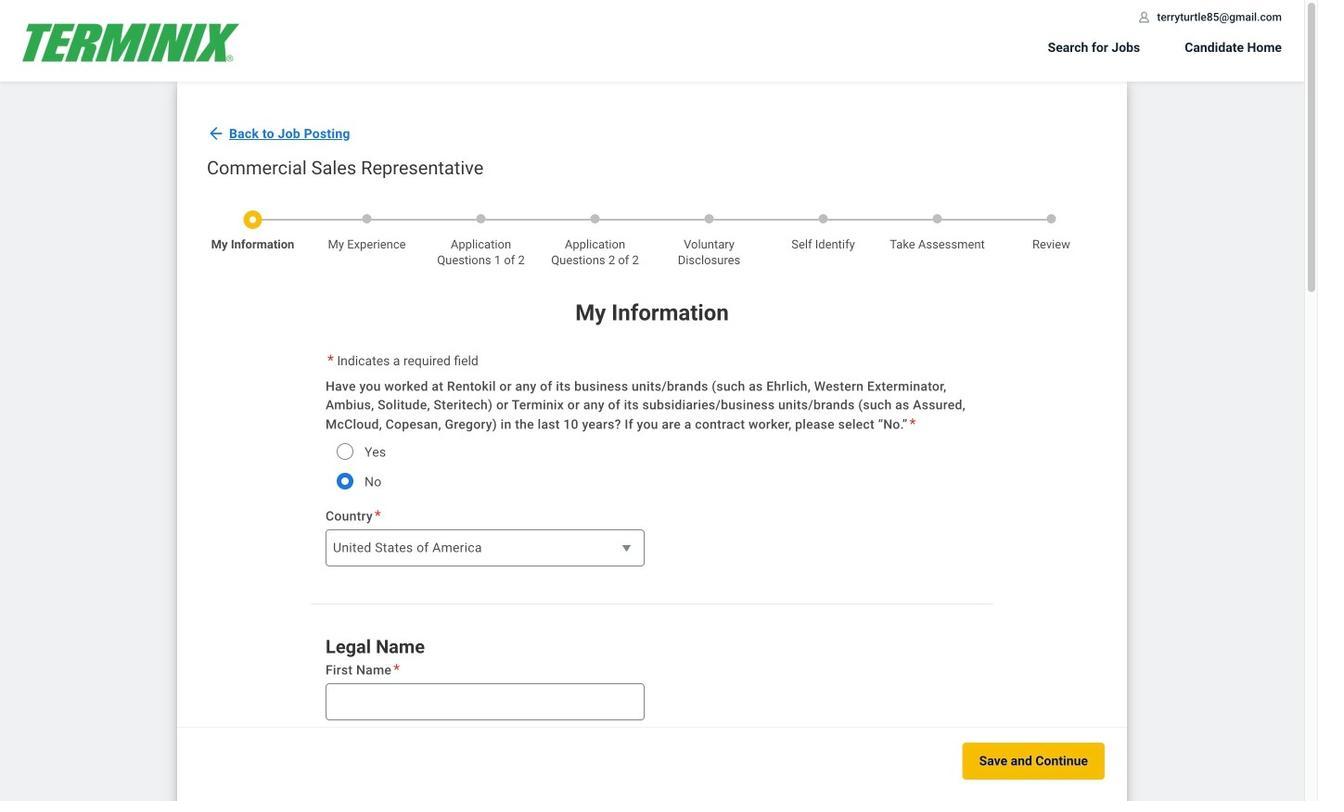Task type: vqa. For each thing, say whether or not it's contained in the screenshot.
footer
no



Task type: locate. For each thing, give the bounding box(es) containing it.
main content
[[0, 82, 1305, 802]]

search for jobs image
[[22, 24, 239, 62]]

None text field
[[326, 684, 645, 721]]

None text field
[[326, 766, 645, 802]]



Task type: describe. For each thing, give the bounding box(es) containing it.
arrow left image
[[207, 124, 225, 143]]

user image
[[1137, 10, 1152, 25]]



